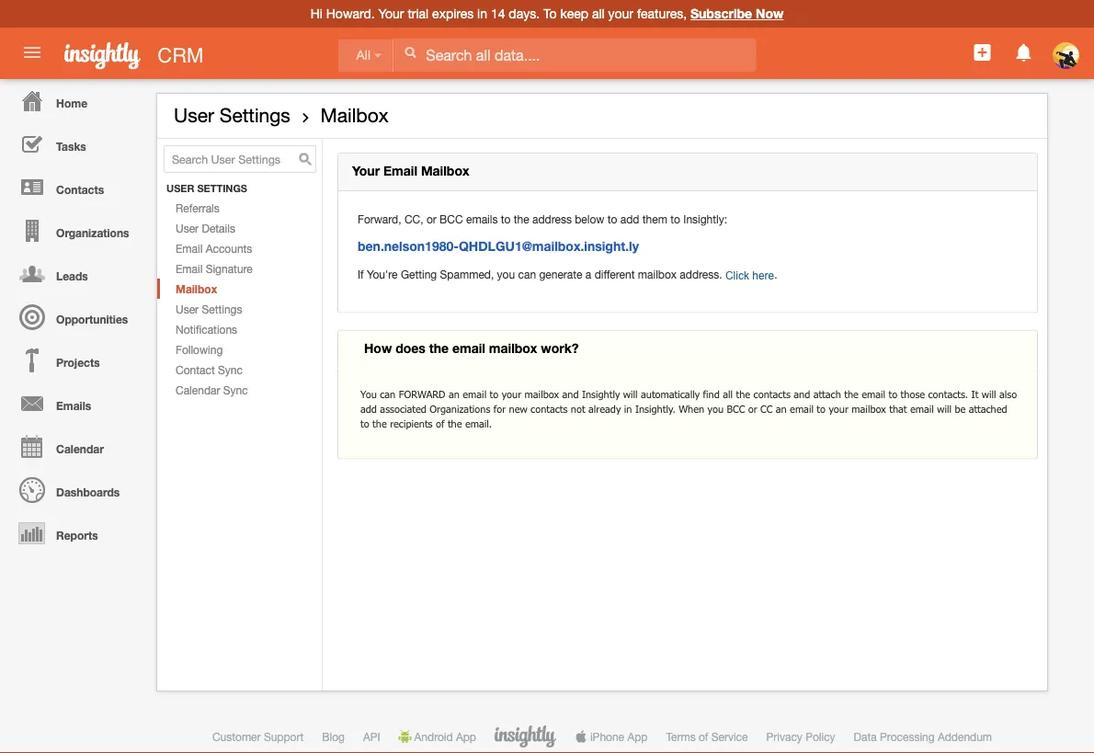 Task type: locate. For each thing, give the bounding box(es) containing it.
your
[[379, 6, 404, 21], [352, 163, 380, 178]]

you down find
[[708, 402, 724, 415]]

user settings link up search user settings text field
[[174, 104, 290, 126]]

0 horizontal spatial app
[[456, 730, 476, 743]]

mailbox link down signature
[[157, 279, 322, 299]]

1 horizontal spatial calendar
[[176, 384, 220, 396]]

mailbox inside user settings referrals user details email accounts email signature mailbox user settings notifications following contact sync calendar sync
[[176, 282, 217, 295]]

mailbox
[[321, 104, 389, 126], [421, 163, 470, 178], [176, 282, 217, 295]]

2 vertical spatial email
[[176, 262, 203, 275]]

tasks link
[[5, 122, 147, 166]]

1 vertical spatial or
[[748, 402, 758, 415]]

0 vertical spatial can
[[518, 268, 536, 281]]

settings up search user settings text field
[[220, 104, 290, 126]]

in right already
[[624, 402, 632, 415]]

user settings
[[174, 104, 290, 126]]

email signature link
[[157, 259, 322, 279]]

accounts
[[206, 242, 252, 255]]

1 vertical spatial in
[[624, 402, 632, 415]]

iphone app link
[[575, 730, 648, 743]]

contacts
[[56, 183, 104, 196]]

data processing addendum link
[[854, 730, 993, 743]]

and up the not
[[562, 388, 579, 400]]

mailbox down signature
[[176, 282, 217, 295]]

1 horizontal spatial in
[[624, 402, 632, 415]]

1 and from the left
[[562, 388, 579, 400]]

user up notifications
[[176, 303, 199, 316]]

add inside you can forward an email to your mailbox and insightly will automatically find all the contacts and attach the email to those contacts. it will also add associated organizations for new contacts not already in insightly. when you bcc or cc an email to your mailbox that email will be attached to the recipients of the email.
[[361, 402, 377, 415]]

all right keep
[[592, 6, 605, 21]]

can inside if you're getting spammed, you can generate a different mailbox address. click here .
[[518, 268, 536, 281]]

email left signature
[[176, 262, 203, 275]]

click here button
[[726, 266, 775, 285]]

settings
[[197, 183, 247, 195]]

0 vertical spatial in
[[477, 6, 487, 21]]

your up new
[[502, 388, 522, 400]]

1 vertical spatial bcc
[[727, 402, 745, 415]]

can left the generate
[[518, 268, 536, 281]]

Search User Settings text field
[[164, 145, 316, 173]]

will
[[623, 388, 638, 400], [982, 388, 997, 400], [937, 402, 952, 415]]

new
[[509, 402, 528, 415]]

0 horizontal spatial organizations
[[56, 226, 129, 239]]

projects link
[[5, 338, 147, 382]]

1 vertical spatial all
[[723, 388, 733, 400]]

0 vertical spatial you
[[497, 268, 515, 281]]

mailbox link down all
[[321, 104, 389, 126]]

sync down "following" link
[[218, 363, 243, 376]]

details
[[202, 222, 235, 235]]

1 horizontal spatial an
[[776, 402, 787, 415]]

will down contacts.
[[937, 402, 952, 415]]

email down details
[[176, 242, 203, 255]]

settings up notifications
[[202, 303, 242, 316]]

navigation
[[0, 79, 147, 555]]

opportunities
[[56, 313, 128, 326]]

to
[[544, 6, 557, 21]]

1 vertical spatial mailbox
[[421, 163, 470, 178]]

14
[[491, 6, 505, 21]]

0 horizontal spatial all
[[592, 6, 605, 21]]

1 vertical spatial your
[[502, 388, 522, 400]]

1 vertical spatial your
[[352, 163, 380, 178]]

sync
[[218, 363, 243, 376], [223, 384, 248, 396]]

email up email.
[[463, 388, 487, 400]]

of right terms
[[699, 730, 709, 743]]

subscribe
[[691, 6, 752, 21]]

contact
[[176, 363, 215, 376]]

app
[[456, 730, 476, 743], [628, 730, 648, 743]]

not
[[571, 402, 586, 415]]

.
[[775, 268, 778, 281]]

0 horizontal spatial add
[[361, 402, 377, 415]]

1 horizontal spatial bcc
[[727, 402, 745, 415]]

user settings link up notifications
[[157, 299, 322, 319]]

1 horizontal spatial of
[[699, 730, 709, 743]]

1 vertical spatial an
[[776, 402, 787, 415]]

0 vertical spatial your
[[608, 6, 634, 21]]

1 horizontal spatial add
[[621, 213, 640, 225]]

or inside you can forward an email to your mailbox and insightly will automatically find all the contacts and attach the email to those contacts. it will also add associated organizations for new contacts not already in insightly. when you bcc or cc an email to your mailbox that email will be attached to the recipients of the email.
[[748, 402, 758, 415]]

0 horizontal spatial you
[[497, 268, 515, 281]]

calendar up the dashboards link
[[56, 442, 104, 455]]

of right the recipients
[[436, 417, 445, 429]]

0 vertical spatial calendar
[[176, 384, 220, 396]]

1 vertical spatial can
[[380, 388, 396, 400]]

you inside you can forward an email to your mailbox and insightly will automatically find all the contacts and attach the email to those contacts. it will also add associated organizations for new contacts not already in insightly. when you bcc or cc an email to your mailbox that email will be attached to the recipients of the email.
[[708, 402, 724, 415]]

an right forward
[[449, 388, 460, 400]]

an right cc
[[776, 402, 787, 415]]

add left them at the top of the page
[[621, 213, 640, 225]]

of inside you can forward an email to your mailbox and insightly will automatically find all the contacts and attach the email to those contacts. it will also add associated organizations for new contacts not already in insightly. when you bcc or cc an email to your mailbox that email will be attached to the recipients of the email.
[[436, 417, 445, 429]]

forward
[[399, 388, 446, 400]]

0 horizontal spatial mailbox
[[176, 282, 217, 295]]

0 horizontal spatial calendar
[[56, 442, 104, 455]]

1 vertical spatial mailbox link
[[157, 279, 322, 299]]

be
[[955, 402, 966, 415]]

an
[[449, 388, 460, 400], [776, 402, 787, 415]]

if
[[358, 268, 364, 281]]

keep
[[560, 6, 589, 21]]

and left attach
[[794, 388, 811, 400]]

service
[[712, 730, 748, 743]]

all right find
[[723, 388, 733, 400]]

0 horizontal spatial and
[[562, 388, 579, 400]]

sync down contact sync link on the left
[[223, 384, 248, 396]]

1 horizontal spatial can
[[518, 268, 536, 281]]

organizations up email.
[[430, 402, 491, 415]]

and
[[562, 388, 579, 400], [794, 388, 811, 400]]

you
[[497, 268, 515, 281], [708, 402, 724, 415]]

or left cc
[[748, 402, 758, 415]]

you inside if you're getting spammed, you can generate a different mailbox address. click here .
[[497, 268, 515, 281]]

to right them at the top of the page
[[671, 213, 681, 225]]

mailbox right different
[[638, 268, 677, 281]]

emails
[[466, 213, 498, 225]]

0 vertical spatial of
[[436, 417, 445, 429]]

1 vertical spatial email
[[176, 242, 203, 255]]

or right the "cc,"
[[427, 213, 437, 225]]

your down attach
[[829, 402, 849, 415]]

email
[[452, 340, 486, 355], [463, 388, 487, 400], [862, 388, 886, 400], [790, 402, 814, 415], [911, 402, 934, 415]]

0 horizontal spatial can
[[380, 388, 396, 400]]

following link
[[157, 339, 322, 360]]

0 vertical spatial contacts
[[754, 388, 791, 400]]

or
[[427, 213, 437, 225], [748, 402, 758, 415]]

1 horizontal spatial you
[[708, 402, 724, 415]]

user down crm
[[174, 104, 214, 126]]

2 vertical spatial mailbox
[[176, 282, 217, 295]]

2 horizontal spatial your
[[829, 402, 849, 415]]

organizations up leads link
[[56, 226, 129, 239]]

your left trial
[[379, 6, 404, 21]]

howard.
[[326, 6, 375, 21]]

here
[[753, 269, 775, 281]]

privacy policy link
[[767, 730, 836, 743]]

will up "insightly."
[[623, 388, 638, 400]]

signature
[[206, 262, 253, 275]]

cc
[[761, 402, 773, 415]]

bcc left emails
[[440, 213, 463, 225]]

user down referrals at the left top of page
[[176, 222, 199, 235]]

notifications image
[[1013, 41, 1035, 63]]

your up forward, in the left of the page
[[352, 163, 380, 178]]

calendar down contact
[[176, 384, 220, 396]]

blog link
[[322, 730, 345, 743]]

iphone
[[590, 730, 625, 743]]

2 app from the left
[[628, 730, 648, 743]]

to down attach
[[817, 402, 826, 415]]

privacy
[[767, 730, 803, 743]]

1 horizontal spatial and
[[794, 388, 811, 400]]

0 horizontal spatial will
[[623, 388, 638, 400]]

mailbox down all
[[321, 104, 389, 126]]

of
[[436, 417, 445, 429], [699, 730, 709, 743]]

navigation containing home
[[0, 79, 147, 555]]

email.
[[465, 417, 492, 429]]

email left 'those'
[[862, 388, 886, 400]]

api
[[363, 730, 380, 743]]

recipients
[[390, 417, 433, 429]]

the left email.
[[448, 417, 462, 429]]

0 horizontal spatial in
[[477, 6, 487, 21]]

will right 'it'
[[982, 388, 997, 400]]

1 horizontal spatial all
[[723, 388, 733, 400]]

hi howard. your trial expires in 14 days. to keep all your features, subscribe now
[[311, 6, 784, 21]]

api link
[[363, 730, 380, 743]]

settings
[[220, 104, 290, 126], [202, 303, 242, 316]]

days.
[[509, 6, 540, 21]]

1 horizontal spatial will
[[937, 402, 952, 415]]

1 vertical spatial sync
[[223, 384, 248, 396]]

0 vertical spatial organizations
[[56, 226, 129, 239]]

customer support
[[212, 730, 304, 743]]

0 vertical spatial an
[[449, 388, 460, 400]]

can
[[518, 268, 536, 281], [380, 388, 396, 400]]

your
[[608, 6, 634, 21], [502, 388, 522, 400], [829, 402, 849, 415]]

email down 'those'
[[911, 402, 934, 415]]

0 vertical spatial bcc
[[440, 213, 463, 225]]

2 and from the left
[[794, 388, 811, 400]]

contacts.
[[929, 388, 969, 400]]

1 app from the left
[[456, 730, 476, 743]]

2 horizontal spatial mailbox
[[421, 163, 470, 178]]

0 vertical spatial settings
[[220, 104, 290, 126]]

0 horizontal spatial of
[[436, 417, 445, 429]]

dashboards link
[[5, 468, 147, 511]]

terms of service link
[[666, 730, 748, 743]]

0 horizontal spatial or
[[427, 213, 437, 225]]

click
[[726, 269, 750, 281]]

0 horizontal spatial your
[[502, 388, 522, 400]]

email right 'does'
[[452, 340, 486, 355]]

add down you
[[361, 402, 377, 415]]

0 vertical spatial or
[[427, 213, 437, 225]]

1 horizontal spatial or
[[748, 402, 758, 415]]

bcc left cc
[[727, 402, 745, 415]]

can right you
[[380, 388, 396, 400]]

app right android
[[456, 730, 476, 743]]

the
[[514, 213, 529, 225], [429, 340, 449, 355], [736, 388, 751, 400], [845, 388, 859, 400], [373, 417, 387, 429], [448, 417, 462, 429]]

mailbox up the "cc,"
[[421, 163, 470, 178]]

all
[[592, 6, 605, 21], [723, 388, 733, 400]]

contacts left the not
[[531, 402, 568, 415]]

referrals
[[176, 201, 220, 214]]

1 horizontal spatial app
[[628, 730, 648, 743]]

add
[[621, 213, 640, 225], [361, 402, 377, 415]]

1 vertical spatial you
[[708, 402, 724, 415]]

1 vertical spatial add
[[361, 402, 377, 415]]

1 horizontal spatial mailbox
[[321, 104, 389, 126]]

0 vertical spatial email
[[384, 163, 418, 178]]

Search all data.... text field
[[394, 39, 756, 72]]

the down "associated" at the bottom of the page
[[373, 417, 387, 429]]

1 vertical spatial organizations
[[430, 402, 491, 415]]

email
[[384, 163, 418, 178], [176, 242, 203, 255], [176, 262, 203, 275]]

in left 14
[[477, 6, 487, 21]]

email up the "cc,"
[[384, 163, 418, 178]]

1 vertical spatial calendar
[[56, 442, 104, 455]]

can inside you can forward an email to your mailbox and insightly will automatically find all the contacts and attach the email to those contacts. it will also add associated organizations for new contacts not already in insightly. when you bcc or cc an email to your mailbox that email will be attached to the recipients of the email.
[[380, 388, 396, 400]]

1 horizontal spatial organizations
[[430, 402, 491, 415]]

0 vertical spatial mailbox
[[321, 104, 389, 126]]

you
[[361, 388, 377, 400]]

addendum
[[938, 730, 993, 743]]

0 vertical spatial sync
[[218, 363, 243, 376]]

2 vertical spatial user
[[176, 303, 199, 316]]

1 vertical spatial settings
[[202, 303, 242, 316]]

for
[[494, 402, 506, 415]]

bcc inside you can forward an email to your mailbox and insightly will automatically find all the contacts and attach the email to those contacts. it will also add associated organizations for new contacts not already in insightly. when you bcc or cc an email to your mailbox that email will be attached to the recipients of the email.
[[727, 402, 745, 415]]

0 horizontal spatial an
[[449, 388, 460, 400]]

iphone app
[[590, 730, 648, 743]]

0 horizontal spatial contacts
[[531, 402, 568, 415]]

work?
[[541, 340, 579, 355]]

app right iphone
[[628, 730, 648, 743]]

your left features,
[[608, 6, 634, 21]]

contacts up cc
[[754, 388, 791, 400]]

0 vertical spatial all
[[592, 6, 605, 21]]

you down ben.nelson1980-qhdlgu1@mailbox.insight.ly link
[[497, 268, 515, 281]]



Task type: describe. For each thing, give the bounding box(es) containing it.
to up for
[[490, 388, 499, 400]]

blog
[[322, 730, 345, 743]]

your email mailbox
[[352, 163, 470, 178]]

notifications
[[176, 323, 237, 336]]

email down attach
[[790, 402, 814, 415]]

getting
[[401, 268, 437, 281]]

home link
[[5, 79, 147, 122]]

0 vertical spatial user settings link
[[174, 104, 290, 126]]

attached
[[969, 402, 1008, 415]]

the left 'address'
[[514, 213, 529, 225]]

projects
[[56, 356, 100, 369]]

calendar sync link
[[157, 380, 322, 400]]

already
[[589, 402, 621, 415]]

app for iphone app
[[628, 730, 648, 743]]

android
[[414, 730, 453, 743]]

reports link
[[5, 511, 147, 555]]

that
[[890, 402, 907, 415]]

0 vertical spatial your
[[379, 6, 404, 21]]

to right the below
[[608, 213, 618, 225]]

data processing addendum
[[854, 730, 993, 743]]

you can forward an email to your mailbox and insightly will automatically find all the contacts and attach the email to those contacts. it will also add associated organizations for new contacts not already in insightly. when you bcc or cc an email to your mailbox that email will be attached to the recipients of the email.
[[361, 388, 1017, 429]]

white image
[[404, 46, 417, 59]]

policy
[[806, 730, 836, 743]]

android app
[[414, 730, 476, 743]]

different
[[595, 268, 635, 281]]

subscribe now link
[[691, 6, 784, 21]]

terms of service
[[666, 730, 748, 743]]

mailbox left that
[[852, 402, 886, 415]]

you're
[[367, 268, 398, 281]]

expires
[[432, 6, 474, 21]]

mailbox left the work?
[[489, 340, 537, 355]]

reports
[[56, 529, 98, 542]]

home
[[56, 97, 87, 109]]

emails
[[56, 399, 91, 412]]

when
[[679, 402, 705, 415]]

crm
[[158, 43, 204, 67]]

processing
[[880, 730, 935, 743]]

android app link
[[399, 730, 476, 743]]

opportunities link
[[5, 295, 147, 338]]

address.
[[680, 268, 723, 281]]

also
[[1000, 388, 1017, 400]]

data
[[854, 730, 877, 743]]

1 vertical spatial user settings link
[[157, 299, 322, 319]]

contact sync link
[[157, 360, 322, 380]]

all inside you can forward an email to your mailbox and insightly will automatically find all the contacts and attach the email to those contacts. it will also add associated organizations for new contacts not already in insightly. when you bcc or cc an email to your mailbox that email will be attached to the recipients of the email.
[[723, 388, 733, 400]]

1 horizontal spatial contacts
[[754, 388, 791, 400]]

0 horizontal spatial bcc
[[440, 213, 463, 225]]

mailbox inside if you're getting spammed, you can generate a different mailbox address. click here .
[[638, 268, 677, 281]]

automatically
[[641, 388, 700, 400]]

calendar link
[[5, 425, 147, 468]]

leads link
[[5, 252, 147, 295]]

calendar inside user settings referrals user details email accounts email signature mailbox user settings notifications following contact sync calendar sync
[[176, 384, 220, 396]]

organizations inside navigation
[[56, 226, 129, 239]]

2 vertical spatial your
[[829, 402, 849, 415]]

app for android app
[[456, 730, 476, 743]]

forward, cc, or bcc emails to the address below to add them to insightly:
[[358, 213, 728, 225]]

privacy policy
[[767, 730, 836, 743]]

1 vertical spatial of
[[699, 730, 709, 743]]

all link
[[338, 39, 394, 72]]

now
[[756, 6, 784, 21]]

those
[[901, 388, 925, 400]]

customer
[[212, 730, 261, 743]]

emails link
[[5, 382, 147, 425]]

them
[[643, 213, 668, 225]]

2 horizontal spatial will
[[982, 388, 997, 400]]

below
[[575, 213, 605, 225]]

1 horizontal spatial your
[[608, 6, 634, 21]]

it
[[972, 388, 979, 400]]

how does the email mailbox work?
[[364, 340, 579, 355]]

hi
[[311, 6, 323, 21]]

to up that
[[889, 388, 898, 400]]

the right 'does'
[[429, 340, 449, 355]]

ben.nelson1980-
[[358, 239, 459, 254]]

mailbox up new
[[525, 388, 559, 400]]

how
[[364, 340, 392, 355]]

0 vertical spatial user
[[174, 104, 214, 126]]

user
[[166, 183, 194, 195]]

generate
[[539, 268, 583, 281]]

attach
[[814, 388, 841, 400]]

contacts link
[[5, 166, 147, 209]]

1 vertical spatial contacts
[[531, 402, 568, 415]]

to down you
[[361, 417, 369, 429]]

features,
[[637, 6, 687, 21]]

to right emails
[[501, 213, 511, 225]]

ben.nelson1980-qhdlgu1@mailbox.insight.ly
[[358, 239, 639, 254]]

the right attach
[[845, 388, 859, 400]]

notifications link
[[157, 319, 322, 339]]

1 vertical spatial user
[[176, 222, 199, 235]]

find
[[703, 388, 720, 400]]

spammed,
[[440, 268, 494, 281]]

all
[[356, 48, 371, 62]]

qhdlgu1@mailbox.insight.ly
[[459, 239, 639, 254]]

0 vertical spatial add
[[621, 213, 640, 225]]

in inside you can forward an email to your mailbox and insightly will automatically find all the contacts and attach the email to those contacts. it will also add associated organizations for new contacts not already in insightly. when you bcc or cc an email to your mailbox that email will be attached to the recipients of the email.
[[624, 402, 632, 415]]

settings inside user settings referrals user details email accounts email signature mailbox user settings notifications following contact sync calendar sync
[[202, 303, 242, 316]]

terms
[[666, 730, 696, 743]]

cc,
[[405, 213, 424, 225]]

the right find
[[736, 388, 751, 400]]

associated
[[380, 402, 427, 415]]

insightly.
[[635, 402, 676, 415]]

organizations link
[[5, 209, 147, 252]]

user details link
[[157, 218, 322, 238]]

organizations inside you can forward an email to your mailbox and insightly will automatically find all the contacts and attach the email to those contacts. it will also add associated organizations for new contacts not already in insightly. when you bcc or cc an email to your mailbox that email will be attached to the recipients of the email.
[[430, 402, 491, 415]]

support
[[264, 730, 304, 743]]

address
[[533, 213, 572, 225]]

0 vertical spatial mailbox link
[[321, 104, 389, 126]]



Task type: vqa. For each thing, say whether or not it's contained in the screenshot.
Search User Settings text field in the top left of the page
yes



